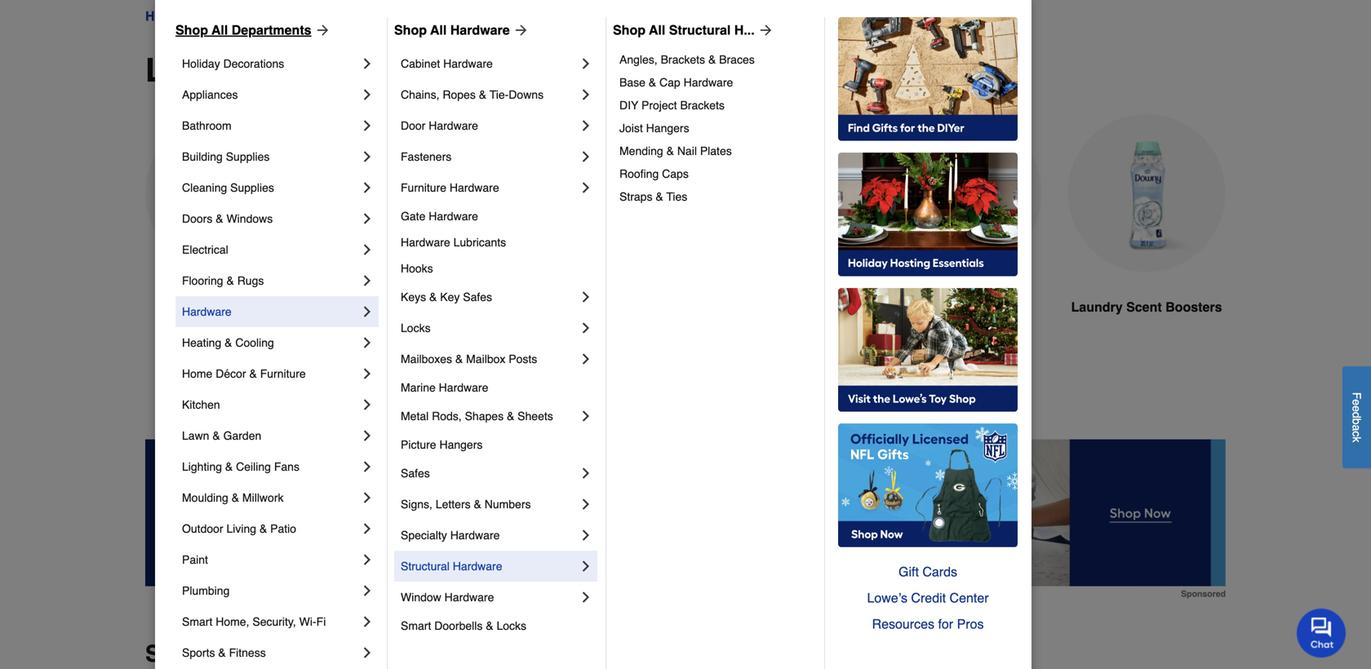 Task type: vqa. For each thing, say whether or not it's contained in the screenshot.
the washing machine cleaners
yes



Task type: describe. For each thing, give the bounding box(es) containing it.
chevron right image for sports & fitness
[[359, 645, 376, 661]]

chevron right image for mailboxes & mailbox posts
[[578, 351, 594, 367]]

all for departments
[[212, 22, 228, 38]]

shop all hardware link
[[394, 20, 530, 40]]

chevron right image for moulding & millwork
[[359, 490, 376, 506]]

mending & nail plates
[[620, 145, 732, 158]]

patio
[[270, 523, 296, 536]]

ropes
[[443, 88, 476, 101]]

marine
[[401, 381, 436, 394]]

structural inside shop all structural h... link
[[669, 22, 731, 38]]

& right sports
[[218, 647, 226, 660]]

chevron right image for signs, letters & numbers
[[578, 496, 594, 513]]

doors & windows
[[182, 212, 273, 225]]

cabinet
[[401, 57, 440, 70]]

appliances
[[182, 88, 238, 101]]

specialty
[[401, 529, 447, 542]]

& left cooling
[[225, 336, 232, 349]]

lighting & ceiling fans link
[[182, 451, 359, 483]]

electrical
[[182, 243, 228, 256]]

1 vertical spatial cleaning supplies link
[[182, 172, 359, 203]]

tie-
[[490, 88, 509, 101]]

hardware down specialty hardware link
[[453, 560, 503, 573]]

shop all departments
[[176, 22, 312, 38]]

hardware up diy project brackets link
[[684, 76, 733, 89]]

softeners
[[400, 300, 461, 315]]

chevron right image for plumbing
[[359, 583, 376, 599]]

laundry for white bottle of shout stain remover. image
[[517, 300, 568, 315]]

white bottle of shout stain remover. image
[[514, 114, 673, 273]]

holiday
[[182, 57, 220, 70]]

c
[[1351, 431, 1364, 437]]

plumbing link
[[182, 576, 359, 607]]

boosters
[[1166, 300, 1223, 315]]

d
[[1351, 412, 1364, 419]]

hangers for picture hangers
[[440, 438, 483, 451]]

& right lawn
[[213, 429, 220, 443]]

braces
[[719, 53, 755, 66]]

structural inside structural hardware link
[[401, 560, 450, 573]]

heating & cooling
[[182, 336, 274, 349]]

f e e d b a c k
[[1351, 393, 1364, 443]]

hardware inside "link"
[[182, 305, 232, 318]]

1 horizontal spatial safes
[[463, 291, 492, 304]]

home décor & furniture
[[182, 367, 306, 380]]

supplies for bottommost cleaning supplies link
[[230, 181, 274, 194]]

hardware up hardware lubricants
[[429, 210, 478, 223]]

chevron right image for safes
[[578, 465, 594, 482]]

shapes
[[465, 410, 504, 423]]

lawn
[[182, 429, 209, 443]]

furniture inside furniture hardware link
[[401, 181, 447, 194]]

0 vertical spatial cleaning supplies link
[[196, 7, 309, 26]]

joist
[[620, 122, 643, 135]]

keys & key safes
[[401, 291, 492, 304]]

blue bottle of downy fabric softener. image
[[330, 114, 488, 272]]

laundry for bottle of downy laundry scent booster. image
[[1072, 300, 1123, 315]]

hardware down ropes
[[429, 119, 478, 132]]

fabric for fabric fresheners
[[906, 300, 945, 315]]

gate hardware link
[[401, 203, 594, 229]]

mailboxes & mailbox posts link
[[401, 344, 578, 375]]

chains, ropes & tie-downs link
[[401, 79, 578, 110]]

chevron right image for specialty hardware
[[578, 527, 594, 544]]

chevron right image for keys & key safes
[[578, 289, 594, 305]]

specialty hardware link
[[401, 520, 578, 551]]

chevron right image for cleaning supplies
[[359, 180, 376, 196]]

orange box of tide washing machine cleaner. image
[[699, 114, 857, 272]]

& left sheets
[[507, 410, 515, 423]]

cabinet hardware
[[401, 57, 493, 70]]

picture
[[401, 438, 436, 451]]

angles, brackets & braces
[[620, 53, 755, 66]]

hardware link
[[182, 296, 359, 327]]

& left millwork
[[232, 491, 239, 505]]

chevron right image for structural hardware
[[578, 558, 594, 575]]

straps & ties
[[620, 190, 688, 203]]

1 vertical spatial safes
[[401, 467, 430, 480]]

removers
[[607, 300, 670, 315]]

machine
[[781, 300, 833, 315]]

hardware down signs, letters & numbers
[[450, 529, 500, 542]]

fabric fresheners
[[906, 300, 1019, 315]]

chevron right image for fasteners
[[578, 149, 594, 165]]

structural hardware
[[401, 560, 503, 573]]

lowe's credit center link
[[838, 585, 1018, 612]]

chevron right image for bathroom
[[359, 118, 376, 134]]

lawn & garden link
[[182, 420, 359, 451]]

by
[[209, 641, 235, 667]]

gate
[[401, 210, 426, 223]]

center
[[950, 591, 989, 606]]

ceiling
[[236, 460, 271, 474]]

laundry down shop all departments
[[145, 51, 274, 89]]

decorations
[[223, 57, 284, 70]]

window hardware link
[[401, 582, 578, 613]]

all for structural
[[649, 22, 666, 38]]

chevron right image for flooring & rugs
[[359, 273, 376, 289]]

window
[[401, 591, 442, 604]]

specialty hardware
[[401, 529, 500, 542]]

diy project brackets link
[[620, 94, 813, 117]]

roofing caps
[[620, 167, 689, 180]]

outdoor living & patio link
[[182, 514, 359, 545]]

laundry detergent
[[166, 300, 283, 315]]

hangers for joist hangers
[[646, 122, 690, 135]]

scent
[[1127, 300, 1162, 315]]

cleaning for bottommost cleaning supplies link
[[182, 181, 227, 194]]

outdoor living & patio
[[182, 523, 296, 536]]

shop all hardware
[[394, 22, 510, 38]]

chat invite button image
[[1297, 608, 1347, 658]]

metal rods, shapes & sheets link
[[401, 401, 578, 432]]

smart for smart doorbells & locks
[[401, 620, 431, 633]]

hardware up cabinet hardware link on the left of page
[[450, 22, 510, 38]]

cabinet hardware link
[[401, 48, 578, 79]]

a
[[1351, 425, 1364, 431]]

smart doorbells & locks link
[[401, 613, 594, 639]]

0 horizontal spatial locks
[[401, 322, 431, 335]]

laundry stain removers
[[517, 300, 670, 315]]

fitness
[[229, 647, 266, 660]]

officially licensed n f l gifts. shop now. image
[[838, 424, 1018, 548]]

hardware up hooks
[[401, 236, 450, 249]]

moulding & millwork
[[182, 491, 284, 505]]

chevron right image for home décor & furniture
[[359, 366, 376, 382]]

ties
[[667, 190, 688, 203]]

kitchen
[[182, 398, 220, 411]]

washing machine cleaners link
[[699, 114, 857, 376]]

hardware lubricants link
[[401, 229, 594, 256]]

doors
[[182, 212, 213, 225]]

& left rugs
[[227, 274, 234, 287]]

base
[[620, 76, 646, 89]]

laundry right departments
[[323, 9, 371, 24]]

stain
[[572, 300, 604, 315]]

& up "base & cap hardware" link
[[709, 53, 716, 66]]

holiday decorations link
[[182, 48, 359, 79]]

fabric fresheners link
[[883, 114, 1042, 356]]

chevron right image for heating & cooling
[[359, 335, 376, 351]]

roofing
[[620, 167, 659, 180]]



Task type: locate. For each thing, give the bounding box(es) containing it.
keys & key safes link
[[401, 282, 578, 313]]

furniture hardware
[[401, 181, 499, 194]]

security,
[[253, 616, 296, 629]]

door hardware
[[401, 119, 478, 132]]

0 vertical spatial brackets
[[661, 53, 705, 66]]

arrow right image
[[510, 22, 530, 38]]

gift cards link
[[838, 559, 1018, 585]]

furniture up gate
[[401, 181, 447, 194]]

chevron right image for door hardware
[[578, 118, 594, 134]]

signs, letters & numbers
[[401, 498, 531, 511]]

& right décor
[[249, 367, 257, 380]]

cleaning for topmost cleaning supplies link
[[196, 9, 251, 24]]

0 vertical spatial furniture
[[401, 181, 447, 194]]

all up the "angles,"
[[649, 22, 666, 38]]

0 horizontal spatial furniture
[[260, 367, 306, 380]]

cleaning supplies up decorations
[[196, 9, 309, 24]]

cleaning supplies for topmost cleaning supplies link
[[196, 9, 309, 24]]

green container of gain laundry detergent. image
[[145, 114, 304, 272]]

e up the d
[[1351, 399, 1364, 406]]

fabric left keys
[[357, 300, 397, 315]]

supplies down laundry supplies link
[[283, 51, 419, 89]]

supplies up cabinet
[[374, 9, 424, 24]]

cleaning supplies for bottommost cleaning supplies link
[[182, 181, 274, 194]]

hardware lubricants
[[401, 236, 506, 249]]

1 horizontal spatial furniture
[[401, 181, 447, 194]]

brackets up base & cap hardware
[[661, 53, 705, 66]]

1 horizontal spatial structural
[[669, 22, 731, 38]]

chevron right image for appliances
[[359, 87, 376, 103]]

advertisement region
[[145, 440, 1226, 599]]

for
[[938, 617, 954, 632]]

1 horizontal spatial smart
[[401, 620, 431, 633]]

structural down "specialty"
[[401, 560, 450, 573]]

supplies up holiday decorations 'link'
[[255, 9, 309, 24]]

1 horizontal spatial shop
[[394, 22, 427, 38]]

sports & fitness link
[[182, 638, 359, 669]]

chevron right image for doors & windows
[[359, 211, 376, 227]]

credit
[[911, 591, 946, 606]]

chevron right image for lighting & ceiling fans
[[359, 459, 376, 475]]

locks down "fabric softeners"
[[401, 322, 431, 335]]

0 horizontal spatial all
[[212, 22, 228, 38]]

picture hangers link
[[401, 432, 594, 458]]

gift cards
[[899, 565, 958, 580]]

diy
[[620, 99, 639, 112]]

furniture inside home décor & furniture link
[[260, 367, 306, 380]]

shop inside "link"
[[176, 22, 208, 38]]

shop for shop all structural h...
[[613, 22, 646, 38]]

pros
[[957, 617, 984, 632]]

1 shop from the left
[[176, 22, 208, 38]]

0 horizontal spatial smart
[[182, 616, 213, 629]]

0 vertical spatial cleaning supplies
[[196, 9, 309, 24]]

hardware down fasteners link
[[450, 181, 499, 194]]

3 shop from the left
[[613, 22, 646, 38]]

letters
[[436, 498, 471, 511]]

0 vertical spatial hangers
[[646, 122, 690, 135]]

supplies for topmost cleaning supplies link
[[255, 9, 309, 24]]

2 fabric from the left
[[906, 300, 945, 315]]

chevron right image for chains, ropes & tie-downs
[[578, 87, 594, 103]]

locks link
[[401, 313, 578, 344]]

hooks link
[[401, 256, 594, 282]]

safes down picture
[[401, 467, 430, 480]]

shop for shop all departments
[[176, 22, 208, 38]]

chevron right image for holiday decorations
[[359, 56, 376, 72]]

arrow right image for shop all structural h...
[[755, 22, 775, 38]]

mailboxes
[[401, 353, 452, 366]]

chevron right image for hardware
[[359, 304, 376, 320]]

cleaning up holiday decorations
[[196, 9, 251, 24]]

1 vertical spatial cleaning supplies
[[182, 181, 274, 194]]

find gifts for the diyer. image
[[838, 17, 1018, 141]]

3 all from the left
[[649, 22, 666, 38]]

smart down window
[[401, 620, 431, 633]]

all up cabinet hardware
[[430, 22, 447, 38]]

picture hangers
[[401, 438, 483, 451]]

& left tie-
[[479, 88, 487, 101]]

door hardware link
[[401, 110, 578, 141]]

chevron right image for outdoor living & patio
[[359, 521, 376, 537]]

2 arrow right image from the left
[[755, 22, 775, 38]]

e
[[1351, 399, 1364, 406], [1351, 406, 1364, 412]]

bottle of downy laundry scent booster. image
[[1068, 114, 1226, 272]]

2 all from the left
[[430, 22, 447, 38]]

& left "patio"
[[260, 523, 267, 536]]

key
[[440, 291, 460, 304]]

& left ceiling
[[225, 460, 233, 474]]

1 horizontal spatial locks
[[497, 620, 527, 633]]

holiday hosting essentials. image
[[838, 153, 1018, 277]]

& right letters
[[474, 498, 482, 511]]

1 vertical spatial brackets
[[680, 99, 725, 112]]

brand
[[242, 641, 308, 667]]

& left ties
[[656, 190, 664, 203]]

arrow right image inside shop all departments "link"
[[312, 22, 331, 38]]

0 horizontal spatial shop
[[176, 22, 208, 38]]

laundry supplies up cabinet
[[323, 9, 424, 24]]

cap
[[660, 76, 681, 89]]

fi
[[316, 616, 326, 629]]

chains,
[[401, 88, 440, 101]]

chevron right image for lawn & garden
[[359, 428, 376, 444]]

smart inside "link"
[[182, 616, 213, 629]]

electrical link
[[182, 234, 359, 265]]

bathroom
[[182, 119, 232, 132]]

all
[[212, 22, 228, 38], [430, 22, 447, 38], [649, 22, 666, 38]]

signs, letters & numbers link
[[401, 489, 578, 520]]

mending & nail plates link
[[620, 140, 813, 162]]

keys
[[401, 291, 426, 304]]

cleaners
[[750, 319, 806, 334]]

safes right key
[[463, 291, 492, 304]]

chevron right image for window hardware
[[578, 589, 594, 606]]

shop by brand
[[145, 641, 308, 667]]

living
[[227, 523, 256, 536]]

laundry down flooring
[[166, 300, 218, 315]]

all up holiday decorations
[[212, 22, 228, 38]]

hardware up smart doorbells & locks on the bottom left
[[445, 591, 494, 604]]

1 vertical spatial laundry supplies
[[145, 51, 419, 89]]

cleaning supplies link up the "windows"
[[182, 172, 359, 203]]

flooring & rugs link
[[182, 265, 359, 296]]

shop all structural h...
[[613, 22, 755, 38]]

chains, ropes & tie-downs
[[401, 88, 544, 101]]

2 e from the top
[[1351, 406, 1364, 412]]

shop for shop all hardware
[[394, 22, 427, 38]]

flooring & rugs
[[182, 274, 264, 287]]

shop up holiday
[[176, 22, 208, 38]]

moulding & millwork link
[[182, 483, 359, 514]]

angles,
[[620, 53, 658, 66]]

chevron right image for cabinet hardware
[[578, 56, 594, 72]]

visit the lowe's toy shop. image
[[838, 288, 1018, 412]]

structural hardware link
[[401, 551, 578, 582]]

0 horizontal spatial structural
[[401, 560, 450, 573]]

cleaning supplies
[[196, 9, 309, 24], [182, 181, 274, 194]]

chevron right image for kitchen
[[359, 397, 376, 413]]

hardware up "chains, ropes & tie-downs"
[[443, 57, 493, 70]]

supplies up the "windows"
[[230, 181, 274, 194]]

2 shop from the left
[[394, 22, 427, 38]]

laundry supplies down departments
[[145, 51, 419, 89]]

home for home décor & furniture
[[182, 367, 213, 380]]

resources for pros link
[[838, 612, 1018, 638]]

cooling
[[235, 336, 274, 349]]

hardware down mailboxes & mailbox posts
[[439, 381, 489, 394]]

chevron right image for furniture hardware
[[578, 180, 594, 196]]

cleaning supplies up doors & windows
[[182, 181, 274, 194]]

1 arrow right image from the left
[[312, 22, 331, 38]]

1 horizontal spatial home
[[182, 367, 213, 380]]

0 vertical spatial safes
[[463, 291, 492, 304]]

arrow right image for shop all departments
[[312, 22, 331, 38]]

2 horizontal spatial shop
[[613, 22, 646, 38]]

windows
[[227, 212, 273, 225]]

1 vertical spatial locks
[[497, 620, 527, 633]]

chevron right image for paint
[[359, 552, 376, 568]]

door
[[401, 119, 426, 132]]

shop up cabinet
[[394, 22, 427, 38]]

arrow right image
[[312, 22, 331, 38], [755, 22, 775, 38]]

& down window hardware link
[[486, 620, 494, 633]]

fabric left the fresheners
[[906, 300, 945, 315]]

brackets up 'joist hangers' link
[[680, 99, 725, 112]]

fabric softeners link
[[330, 114, 488, 356]]

0 horizontal spatial safes
[[401, 467, 430, 480]]

0 horizontal spatial home
[[145, 9, 182, 24]]

all for hardware
[[430, 22, 447, 38]]

1 horizontal spatial fabric
[[906, 300, 945, 315]]

laundry left scent
[[1072, 300, 1123, 315]]

doors & windows link
[[182, 203, 359, 234]]

all inside "link"
[[212, 22, 228, 38]]

& right the doors
[[216, 212, 223, 225]]

fabric for fabric softeners
[[357, 300, 397, 315]]

hangers down 'diy project brackets'
[[646, 122, 690, 135]]

0 vertical spatial cleaning
[[196, 9, 251, 24]]

& left cap
[[649, 76, 657, 89]]

fasteners
[[401, 150, 452, 163]]

chevron right image
[[578, 56, 594, 72], [359, 87, 376, 103], [578, 87, 594, 103], [578, 118, 594, 134], [359, 180, 376, 196], [359, 242, 376, 258], [359, 273, 376, 289], [359, 304, 376, 320], [359, 335, 376, 351], [578, 351, 594, 367], [359, 366, 376, 382], [359, 397, 376, 413], [578, 408, 594, 425], [359, 428, 376, 444], [578, 465, 594, 482], [578, 496, 594, 513], [359, 521, 376, 537], [578, 527, 594, 544], [359, 552, 376, 568], [359, 583, 376, 599], [578, 589, 594, 606], [359, 614, 376, 630]]

&
[[709, 53, 716, 66], [649, 76, 657, 89], [479, 88, 487, 101], [667, 145, 674, 158], [656, 190, 664, 203], [216, 212, 223, 225], [227, 274, 234, 287], [429, 291, 437, 304], [225, 336, 232, 349], [456, 353, 463, 366], [249, 367, 257, 380], [507, 410, 515, 423], [213, 429, 220, 443], [225, 460, 233, 474], [232, 491, 239, 505], [474, 498, 482, 511], [260, 523, 267, 536], [486, 620, 494, 633], [218, 647, 226, 660]]

joist hangers
[[620, 122, 690, 135]]

supplies
[[255, 9, 309, 24], [374, 9, 424, 24], [283, 51, 419, 89], [226, 150, 270, 163], [230, 181, 274, 194]]

1 e from the top
[[1351, 399, 1364, 406]]

fresheners
[[949, 300, 1019, 315]]

home for home
[[145, 9, 182, 24]]

arrow right image inside shop all structural h... link
[[755, 22, 775, 38]]

0 horizontal spatial hangers
[[440, 438, 483, 451]]

chevron right image for locks
[[578, 320, 594, 336]]

arrow right image up braces
[[755, 22, 775, 38]]

1 all from the left
[[212, 22, 228, 38]]

1 vertical spatial cleaning
[[182, 181, 227, 194]]

0 horizontal spatial fabric
[[357, 300, 397, 315]]

supplies down bathroom link
[[226, 150, 270, 163]]

hangers down rods,
[[440, 438, 483, 451]]

hooks
[[401, 262, 433, 275]]

smart up sports
[[182, 616, 213, 629]]

chevron right image for electrical
[[359, 242, 376, 258]]

chevron right image
[[359, 56, 376, 72], [359, 118, 376, 134], [359, 149, 376, 165], [578, 149, 594, 165], [578, 180, 594, 196], [359, 211, 376, 227], [578, 289, 594, 305], [578, 320, 594, 336], [359, 459, 376, 475], [359, 490, 376, 506], [578, 558, 594, 575], [359, 645, 376, 661]]

0 vertical spatial locks
[[401, 322, 431, 335]]

laundry supplies link
[[323, 7, 424, 26]]

holiday decorations
[[182, 57, 284, 70]]

laundry scent boosters link
[[1068, 114, 1226, 356]]

posts
[[509, 353, 537, 366]]

supplies for laundry supplies link
[[374, 9, 424, 24]]

smart for smart home, security, wi-fi
[[182, 616, 213, 629]]

2 horizontal spatial all
[[649, 22, 666, 38]]

laundry stain removers link
[[514, 114, 673, 356]]

1 vertical spatial hangers
[[440, 438, 483, 451]]

1 vertical spatial home
[[182, 367, 213, 380]]

chevron right image for building supplies
[[359, 149, 376, 165]]

1 horizontal spatial all
[[430, 22, 447, 38]]

smart home, security, wi-fi
[[182, 616, 326, 629]]

laundry for green container of gain laundry detergent. image
[[166, 300, 218, 315]]

arrow right image up holiday decorations 'link'
[[312, 22, 331, 38]]

hangers
[[646, 122, 690, 135], [440, 438, 483, 451]]

& left key
[[429, 291, 437, 304]]

1 horizontal spatial arrow right image
[[755, 22, 775, 38]]

shop all structural h... link
[[613, 20, 775, 40]]

appliances link
[[182, 79, 359, 110]]

hardware down flooring
[[182, 305, 232, 318]]

cleaning down building
[[182, 181, 227, 194]]

laundry left stain
[[517, 300, 568, 315]]

1 fabric from the left
[[357, 300, 397, 315]]

lowe's credit center
[[867, 591, 989, 606]]

blue spray bottle of febreze fabric freshener. image
[[883, 114, 1042, 273]]

0 horizontal spatial arrow right image
[[312, 22, 331, 38]]

chevron right image for metal rods, shapes & sheets
[[578, 408, 594, 425]]

building supplies
[[182, 150, 270, 163]]

chevron right image for smart home, security, wi-fi
[[359, 614, 376, 630]]

home
[[145, 9, 182, 24], [182, 367, 213, 380]]

shop all departments link
[[176, 20, 331, 40]]

& inside 'link'
[[429, 291, 437, 304]]

furniture up the kitchen link
[[260, 367, 306, 380]]

structural up angles, brackets & braces
[[669, 22, 731, 38]]

0 vertical spatial structural
[[669, 22, 731, 38]]

locks down window hardware link
[[497, 620, 527, 633]]

1 vertical spatial furniture
[[260, 367, 306, 380]]

base & cap hardware link
[[620, 71, 813, 94]]

shop up the "angles,"
[[613, 22, 646, 38]]

supplies for building supplies link
[[226, 150, 270, 163]]

angles, brackets & braces link
[[620, 48, 813, 71]]

lighting
[[182, 460, 222, 474]]

sports & fitness
[[182, 647, 266, 660]]

doorbells
[[435, 620, 483, 633]]

f
[[1351, 393, 1364, 399]]

e up "b"
[[1351, 406, 1364, 412]]

building
[[182, 150, 223, 163]]

1 vertical spatial structural
[[401, 560, 450, 573]]

1 horizontal spatial hangers
[[646, 122, 690, 135]]

mailboxes & mailbox posts
[[401, 353, 537, 366]]

lowe's
[[867, 591, 908, 606]]

0 vertical spatial home
[[145, 9, 182, 24]]

signs,
[[401, 498, 433, 511]]

& left the nail at top
[[667, 145, 674, 158]]

paint
[[182, 554, 208, 567]]

0 vertical spatial laundry supplies
[[323, 9, 424, 24]]

& left mailbox
[[456, 353, 463, 366]]

sports
[[182, 647, 215, 660]]

cleaning supplies link up decorations
[[196, 7, 309, 26]]



